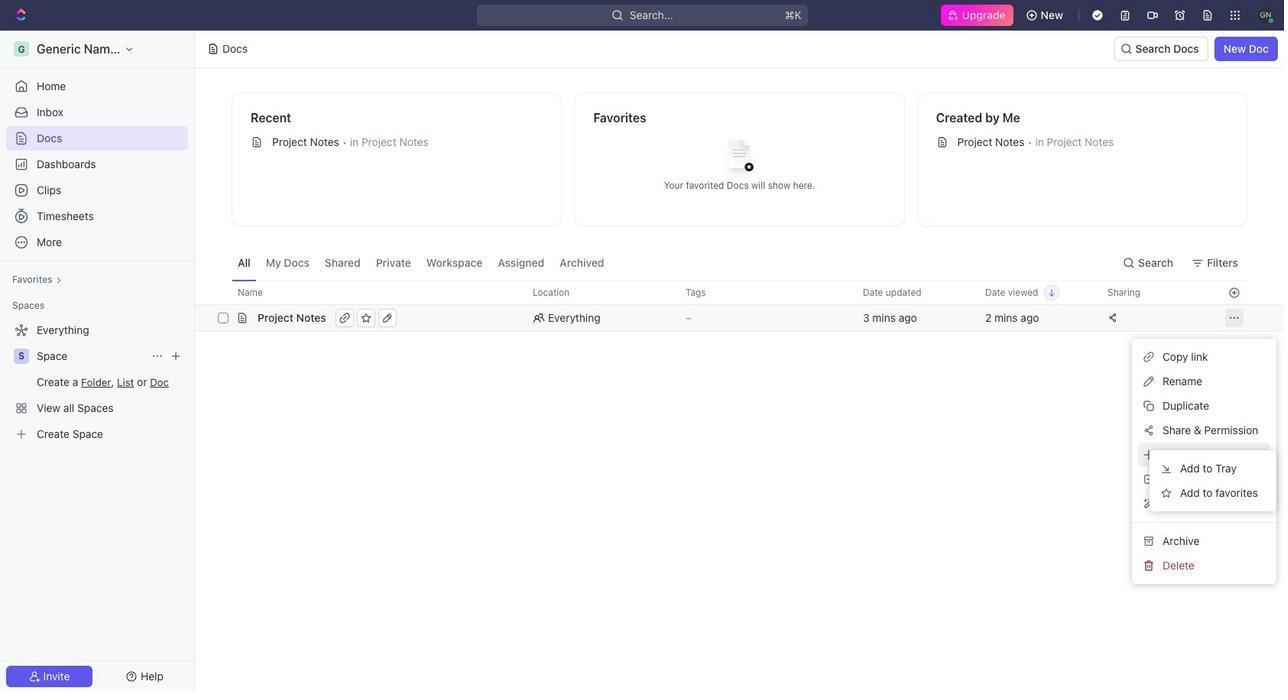 Task type: locate. For each thing, give the bounding box(es) containing it.
sidebar navigation
[[0, 31, 195, 691]]

space, , element
[[14, 349, 29, 364]]

tab list
[[232, 245, 611, 281]]

row
[[215, 281, 1248, 305], [195, 304, 1285, 332]]

table
[[195, 281, 1285, 332]]

column header
[[215, 281, 232, 305]]



Task type: vqa. For each thing, say whether or not it's contained in the screenshot.
the rightmost 🎁
no



Task type: describe. For each thing, give the bounding box(es) containing it.
no favorited docs image
[[709, 127, 770, 189]]



